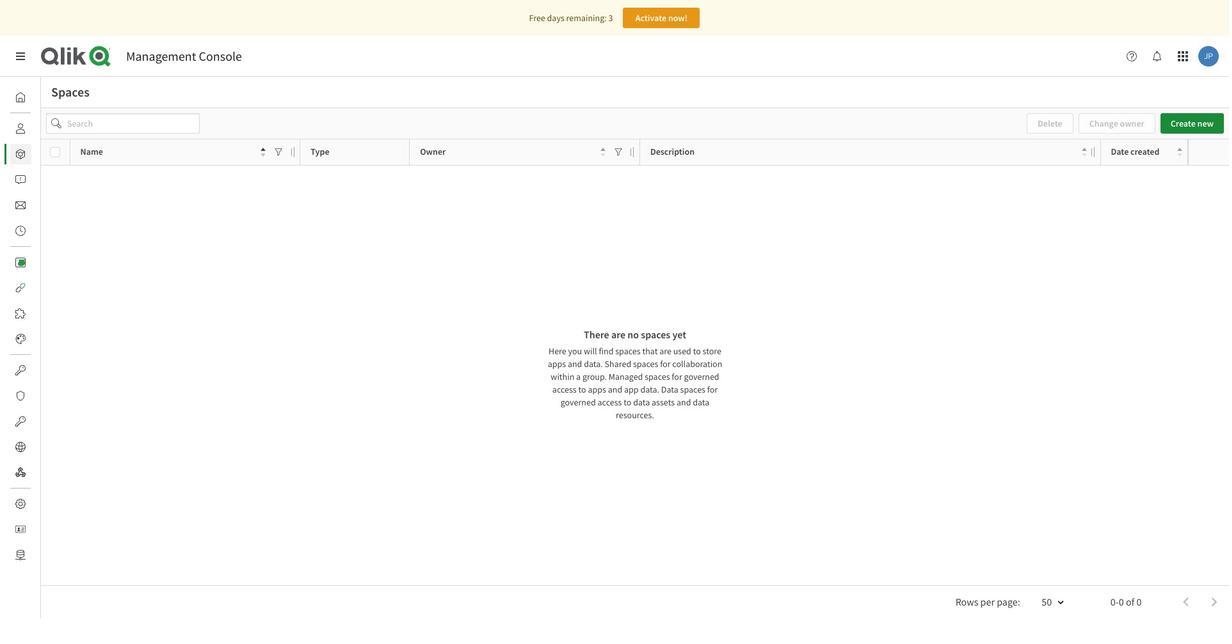 Task type: describe. For each thing, give the bounding box(es) containing it.
name button
[[80, 144, 266, 161]]

1 horizontal spatial access
[[598, 397, 622, 409]]

here
[[549, 346, 567, 357]]

0 vertical spatial spaces
[[51, 84, 90, 100]]

find
[[599, 346, 614, 357]]

managed
[[609, 371, 643, 383]]

Search text field
[[46, 113, 200, 134]]

date created
[[1111, 146, 1160, 158]]

collaboration
[[673, 359, 723, 370]]

data
[[661, 384, 679, 396]]

spaces up the data
[[645, 371, 670, 383]]

spaces up that at the bottom of page
[[641, 329, 671, 341]]

0 horizontal spatial data.
[[584, 359, 603, 370]]

now!
[[668, 12, 688, 24]]

2 horizontal spatial and
[[677, 397, 691, 409]]

oauth image
[[15, 417, 26, 427]]

name
[[80, 146, 103, 158]]

group.
[[583, 371, 607, 383]]

days
[[547, 12, 565, 24]]

spaces right the data
[[680, 384, 706, 396]]

extensions image
[[15, 309, 26, 319]]

0 vertical spatial for
[[660, 359, 671, 370]]

1 horizontal spatial to
[[624, 397, 632, 409]]

home link
[[10, 87, 64, 108]]

created
[[1131, 146, 1160, 158]]

there
[[584, 329, 609, 341]]

1 vertical spatial for
[[672, 371, 682, 383]]

0 vertical spatial access
[[553, 384, 577, 396]]

management
[[126, 48, 196, 64]]

1 horizontal spatial are
[[660, 346, 672, 357]]

1 vertical spatial to
[[579, 384, 586, 396]]

rows per page:
[[956, 596, 1021, 609]]

within
[[551, 371, 575, 383]]

0 horizontal spatial governed
[[561, 397, 596, 409]]

0-
[[1111, 596, 1119, 609]]

50 button
[[1027, 592, 1073, 614]]

you
[[568, 346, 582, 357]]

resources.
[[616, 410, 654, 421]]

users link
[[10, 118, 62, 139]]

per
[[981, 596, 995, 609]]

description button
[[651, 144, 1087, 161]]

0 horizontal spatial are
[[611, 329, 626, 341]]

free days remaining: 3
[[529, 12, 613, 24]]

type
[[311, 146, 329, 158]]

free
[[529, 12, 545, 24]]

1 horizontal spatial apps
[[588, 384, 606, 396]]

3
[[609, 12, 613, 24]]

generic links image
[[15, 283, 26, 293]]

spaces down that at the bottom of page
[[633, 359, 659, 370]]

users image
[[15, 124, 26, 134]]

app
[[624, 384, 639, 396]]

owner
[[420, 146, 446, 158]]

1 horizontal spatial data.
[[641, 384, 660, 396]]

2 data from the left
[[693, 397, 710, 409]]

console
[[199, 48, 242, 64]]

1 0 from the left
[[1119, 596, 1124, 609]]



Task type: vqa. For each thing, say whether or not it's contained in the screenshot.
combo
no



Task type: locate. For each thing, give the bounding box(es) containing it.
data. up group.
[[584, 359, 603, 370]]

owner button
[[420, 144, 606, 161]]

1 vertical spatial and
[[608, 384, 623, 396]]

description
[[651, 146, 695, 158]]

to down app
[[624, 397, 632, 409]]

data
[[633, 397, 650, 409], [693, 397, 710, 409]]

content image
[[15, 257, 26, 268]]

a
[[576, 371, 581, 383]]

for
[[660, 359, 671, 370], [672, 371, 682, 383], [707, 384, 718, 396]]

of
[[1126, 596, 1135, 609]]

users
[[41, 123, 62, 134]]

spaces link
[[10, 144, 67, 165]]

remaining:
[[566, 12, 607, 24]]

1 vertical spatial are
[[660, 346, 672, 357]]

governed
[[684, 371, 720, 383], [561, 397, 596, 409]]

there are no spaces yet here you will find spaces that are used to store apps and data. shared spaces for collaboration within a group. managed spaces for governed access to apps and app data. data spaces for governed access to data assets and data resources.
[[548, 329, 723, 421]]

activate
[[636, 12, 667, 24]]

apps down group.
[[588, 384, 606, 396]]

access up "resources."
[[598, 397, 622, 409]]

spaces down users
[[41, 149, 67, 160]]

0 right of
[[1137, 596, 1142, 609]]

0 vertical spatial and
[[568, 359, 582, 370]]

1 vertical spatial governed
[[561, 397, 596, 409]]

and down you
[[568, 359, 582, 370]]

spaces image
[[15, 149, 26, 159]]

that
[[643, 346, 658, 357]]

2 0 from the left
[[1137, 596, 1142, 609]]

settings image
[[15, 499, 26, 510]]

1 data from the left
[[633, 397, 650, 409]]

1 horizontal spatial data
[[693, 397, 710, 409]]

new
[[1198, 118, 1214, 129]]

subscriptions image
[[15, 200, 26, 211]]

0 vertical spatial are
[[611, 329, 626, 341]]

create new
[[1171, 118, 1214, 129]]

0 horizontal spatial data
[[633, 397, 650, 409]]

access
[[553, 384, 577, 396], [598, 397, 622, 409]]

0 horizontal spatial for
[[660, 359, 671, 370]]

and left app
[[608, 384, 623, 396]]

no
[[628, 329, 639, 341]]

0 vertical spatial to
[[693, 346, 701, 357]]

and down the data
[[677, 397, 691, 409]]

data up "resources."
[[633, 397, 650, 409]]

0 vertical spatial data.
[[584, 359, 603, 370]]

0 horizontal spatial access
[[553, 384, 577, 396]]

apps
[[548, 359, 566, 370], [588, 384, 606, 396]]

date created button
[[1111, 144, 1183, 161]]

1 horizontal spatial 0
[[1137, 596, 1142, 609]]

webhooks image
[[15, 468, 26, 478]]

are
[[611, 329, 626, 341], [660, 346, 672, 357]]

2 horizontal spatial for
[[707, 384, 718, 396]]

governed down collaboration on the right bottom of the page
[[684, 371, 720, 383]]

james peterson image
[[1199, 46, 1219, 67]]

open sidebar menu image
[[15, 51, 26, 61]]

yet
[[673, 329, 686, 341]]

store
[[703, 346, 722, 357]]

data right assets
[[693, 397, 710, 409]]

spaces up users
[[51, 84, 90, 100]]

0-0 of 0
[[1111, 596, 1142, 609]]

new connector image
[[19, 260, 25, 266]]

0
[[1119, 596, 1124, 609], [1137, 596, 1142, 609]]

1 vertical spatial data.
[[641, 384, 660, 396]]

0 vertical spatial apps
[[548, 359, 566, 370]]

access down within
[[553, 384, 577, 396]]

events image
[[15, 226, 26, 236]]

and
[[568, 359, 582, 370], [608, 384, 623, 396], [677, 397, 691, 409]]

0 left of
[[1119, 596, 1124, 609]]

2 vertical spatial and
[[677, 397, 691, 409]]

assets
[[652, 397, 675, 409]]

activate now!
[[636, 12, 688, 24]]

1 horizontal spatial for
[[672, 371, 682, 383]]

1 horizontal spatial and
[[608, 384, 623, 396]]

used
[[673, 346, 692, 357]]

are left no
[[611, 329, 626, 341]]

management console
[[126, 48, 242, 64]]

themes image
[[15, 334, 26, 345]]

data.
[[584, 359, 603, 370], [641, 384, 660, 396]]

identity provider image
[[15, 525, 26, 535]]

shared
[[605, 359, 632, 370]]

2 vertical spatial for
[[707, 384, 718, 396]]

50
[[1042, 596, 1052, 609]]

rows
[[956, 596, 979, 609]]

to down a
[[579, 384, 586, 396]]

spaces
[[51, 84, 90, 100], [41, 149, 67, 160]]

content security policy image
[[15, 391, 26, 402]]

create
[[1171, 118, 1196, 129]]

api keys image
[[15, 366, 26, 376]]

governed down a
[[561, 397, 596, 409]]

spaces inside navigation pane element
[[41, 149, 67, 160]]

1 vertical spatial access
[[598, 397, 622, 409]]

spaces up shared
[[616, 346, 641, 357]]

0 horizontal spatial to
[[579, 384, 586, 396]]

home
[[41, 92, 64, 103]]

web image
[[15, 442, 26, 453]]

2 horizontal spatial to
[[693, 346, 701, 357]]

1 horizontal spatial governed
[[684, 371, 720, 383]]

2 vertical spatial to
[[624, 397, 632, 409]]

1 vertical spatial apps
[[588, 384, 606, 396]]

home image
[[15, 92, 26, 102]]

to up collaboration on the right bottom of the page
[[693, 346, 701, 357]]

management console element
[[126, 48, 242, 64]]

page:
[[997, 596, 1021, 609]]

date
[[1111, 146, 1129, 158]]

0 horizontal spatial and
[[568, 359, 582, 370]]

apps down 'here'
[[548, 359, 566, 370]]

data gateways image
[[15, 551, 26, 561]]

to
[[693, 346, 701, 357], [579, 384, 586, 396], [624, 397, 632, 409]]

create new button
[[1161, 113, 1224, 134]]

activate now! link
[[623, 8, 700, 28]]

will
[[584, 346, 597, 357]]

1 vertical spatial spaces
[[41, 149, 67, 160]]

0 horizontal spatial apps
[[548, 359, 566, 370]]

are right that at the bottom of page
[[660, 346, 672, 357]]

0 horizontal spatial 0
[[1119, 596, 1124, 609]]

data. right app
[[641, 384, 660, 396]]

0 vertical spatial governed
[[684, 371, 720, 383]]

navigation pane element
[[0, 82, 67, 571]]

spaces
[[641, 329, 671, 341], [616, 346, 641, 357], [633, 359, 659, 370], [645, 371, 670, 383], [680, 384, 706, 396]]



